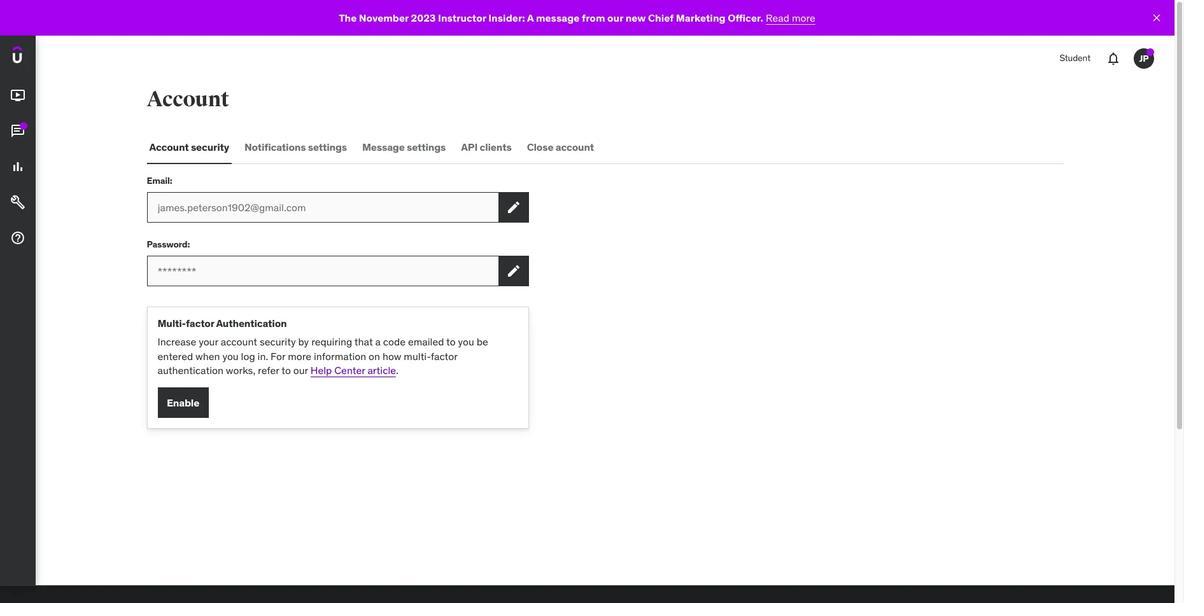 Task type: locate. For each thing, give the bounding box(es) containing it.
account for account
[[147, 86, 229, 113]]

your
[[199, 336, 218, 349]]

1 horizontal spatial account
[[556, 141, 594, 154]]

factor down emailed
[[431, 350, 458, 363]]

1 vertical spatial to
[[282, 364, 291, 377]]

authentication
[[216, 317, 287, 330]]

1 vertical spatial factor
[[431, 350, 458, 363]]

0 horizontal spatial our
[[293, 364, 308, 377]]

settings right 'notifications'
[[308, 141, 347, 154]]

notifications settings
[[245, 141, 347, 154]]

student
[[1060, 52, 1091, 64]]

by
[[298, 336, 309, 349]]

close image
[[1151, 11, 1164, 24]]

Password: password field
[[147, 256, 498, 287]]

security inside button
[[191, 141, 229, 154]]

more down by at left
[[288, 350, 312, 363]]

jp
[[1140, 53, 1149, 64]]

close account
[[527, 141, 594, 154]]

0 vertical spatial security
[[191, 141, 229, 154]]

factor up your
[[186, 317, 214, 330]]

0 vertical spatial medium image
[[10, 88, 25, 103]]

authentication
[[158, 364, 224, 377]]

help center article .
[[311, 364, 399, 377]]

article
[[368, 364, 396, 377]]

more right read
[[792, 11, 816, 24]]

be
[[477, 336, 488, 349]]

api
[[461, 141, 478, 154]]

0 vertical spatial factor
[[186, 317, 214, 330]]

settings for notifications settings
[[308, 141, 347, 154]]

on
[[369, 350, 380, 363]]

1 vertical spatial medium image
[[10, 159, 25, 175]]

Email: text field
[[147, 192, 498, 223]]

settings
[[308, 141, 347, 154], [407, 141, 446, 154]]

0 horizontal spatial security
[[191, 141, 229, 154]]

1 vertical spatial account
[[149, 141, 189, 154]]

1 horizontal spatial security
[[260, 336, 296, 349]]

account
[[147, 86, 229, 113], [149, 141, 189, 154]]

api clients button
[[459, 132, 514, 163]]

1 settings from the left
[[308, 141, 347, 154]]

center
[[334, 364, 365, 377]]

0 vertical spatial more
[[792, 11, 816, 24]]

0 horizontal spatial factor
[[186, 317, 214, 330]]

that
[[355, 336, 373, 349]]

2 vertical spatial medium image
[[10, 195, 25, 210]]

clients
[[480, 141, 512, 154]]

0 horizontal spatial settings
[[308, 141, 347, 154]]

account for account security
[[149, 141, 189, 154]]

medium image
[[10, 124, 25, 139], [10, 159, 25, 175], [10, 195, 25, 210]]

1 vertical spatial more
[[288, 350, 312, 363]]

1 vertical spatial medium image
[[10, 231, 25, 246]]

0 vertical spatial to
[[447, 336, 456, 349]]

1 horizontal spatial settings
[[407, 141, 446, 154]]

close
[[527, 141, 554, 154]]

chief
[[648, 11, 674, 24]]

1 horizontal spatial our
[[608, 11, 624, 24]]

to
[[447, 336, 456, 349], [282, 364, 291, 377]]

information
[[314, 350, 366, 363]]

more
[[792, 11, 816, 24], [288, 350, 312, 363]]

multi-
[[404, 350, 431, 363]]

2 settings from the left
[[407, 141, 446, 154]]

0 horizontal spatial account
[[221, 336, 257, 349]]

enable button
[[158, 388, 209, 419]]

1 horizontal spatial you
[[458, 336, 474, 349]]

account inside the increase your account security by requiring that a code emailed to you be entered when you log in. for more information on how multi-factor authentication works, refer to our
[[221, 336, 257, 349]]

0 horizontal spatial you
[[223, 350, 239, 363]]

0 vertical spatial you
[[458, 336, 474, 349]]

how
[[383, 350, 402, 363]]

settings right message on the left of page
[[407, 141, 446, 154]]

account right close
[[556, 141, 594, 154]]

udemy image
[[13, 46, 71, 68]]

you have alerts image
[[1147, 48, 1155, 56]]

password:
[[147, 239, 190, 250]]

account
[[556, 141, 594, 154], [221, 336, 257, 349]]

account up log
[[221, 336, 257, 349]]

1 vertical spatial security
[[260, 336, 296, 349]]

2023
[[411, 11, 436, 24]]

1 medium image from the top
[[10, 124, 25, 139]]

when
[[196, 350, 220, 363]]

0 vertical spatial account
[[147, 86, 229, 113]]

help center article link
[[311, 364, 396, 377]]

our inside the increase your account security by requiring that a code emailed to you be entered when you log in. for more information on how multi-factor authentication works, refer to our
[[293, 364, 308, 377]]

student link
[[1052, 43, 1099, 74]]

1 vertical spatial our
[[293, 364, 308, 377]]

you
[[458, 336, 474, 349], [223, 350, 239, 363]]

0 horizontal spatial more
[[288, 350, 312, 363]]

our left help
[[293, 364, 308, 377]]

new
[[626, 11, 646, 24]]

jp link
[[1129, 43, 1160, 74]]

0 vertical spatial medium image
[[10, 124, 25, 139]]

in.
[[258, 350, 268, 363]]

1 horizontal spatial factor
[[431, 350, 458, 363]]

account inside button
[[149, 141, 189, 154]]

medium image
[[10, 88, 25, 103], [10, 231, 25, 246]]

settings for message settings
[[407, 141, 446, 154]]

our
[[608, 11, 624, 24], [293, 364, 308, 377]]

increase
[[158, 336, 196, 349]]

security
[[191, 141, 229, 154], [260, 336, 296, 349]]

our left new
[[608, 11, 624, 24]]

you left be
[[458, 336, 474, 349]]

edit email image
[[506, 200, 521, 215]]

account up account security
[[147, 86, 229, 113]]

1 vertical spatial account
[[221, 336, 257, 349]]

3 medium image from the top
[[10, 195, 25, 210]]

to right emailed
[[447, 336, 456, 349]]

account up email:
[[149, 141, 189, 154]]

to down for
[[282, 364, 291, 377]]

0 vertical spatial account
[[556, 141, 594, 154]]

officer.
[[728, 11, 764, 24]]

factor
[[186, 317, 214, 330], [431, 350, 458, 363]]

notifications settings button
[[242, 132, 350, 163]]

0 horizontal spatial to
[[282, 364, 291, 377]]

you up works, at the bottom of page
[[223, 350, 239, 363]]



Task type: describe. For each thing, give the bounding box(es) containing it.
emailed
[[408, 336, 444, 349]]

security inside the increase your account security by requiring that a code emailed to you be entered when you log in. for more information on how multi-factor authentication works, refer to our
[[260, 336, 296, 349]]

account security
[[149, 141, 229, 154]]

enable
[[167, 397, 199, 409]]

marketing
[[676, 11, 726, 24]]

multi-factor authentication
[[158, 317, 287, 330]]

a
[[527, 11, 534, 24]]

message settings button
[[360, 132, 449, 163]]

close account button
[[525, 132, 597, 163]]

1 horizontal spatial to
[[447, 336, 456, 349]]

read
[[766, 11, 790, 24]]

notifications image
[[1106, 51, 1122, 66]]

multi-
[[158, 317, 186, 330]]

1 vertical spatial you
[[223, 350, 239, 363]]

api clients
[[461, 141, 512, 154]]

message
[[536, 11, 580, 24]]

1 horizontal spatial more
[[792, 11, 816, 24]]

for
[[271, 350, 286, 363]]

2 medium image from the top
[[10, 231, 25, 246]]

factor inside the increase your account security by requiring that a code emailed to you be entered when you log in. for more information on how multi-factor authentication works, refer to our
[[431, 350, 458, 363]]

code
[[383, 336, 406, 349]]

email:
[[147, 175, 172, 186]]

refer
[[258, 364, 279, 377]]

account inside button
[[556, 141, 594, 154]]

a
[[376, 336, 381, 349]]

insider:
[[489, 11, 525, 24]]

november
[[359, 11, 409, 24]]

log
[[241, 350, 255, 363]]

the
[[339, 11, 357, 24]]

account security button
[[147, 132, 232, 163]]

works,
[[226, 364, 256, 377]]

0 vertical spatial our
[[608, 11, 624, 24]]

increase your account security by requiring that a code emailed to you be entered when you log in. for more information on how multi-factor authentication works, refer to our
[[158, 336, 488, 377]]

requiring
[[312, 336, 352, 349]]

edit password image
[[506, 264, 521, 279]]

.
[[396, 364, 399, 377]]

entered
[[158, 350, 193, 363]]

message
[[362, 141, 405, 154]]

more inside the increase your account security by requiring that a code emailed to you be entered when you log in. for more information on how multi-factor authentication works, refer to our
[[288, 350, 312, 363]]

the november 2023 instructor insider: a message from our new chief marketing officer. read more
[[339, 11, 816, 24]]

1 medium image from the top
[[10, 88, 25, 103]]

notifications
[[245, 141, 306, 154]]

help
[[311, 364, 332, 377]]

instructor
[[438, 11, 486, 24]]

from
[[582, 11, 605, 24]]

message settings
[[362, 141, 446, 154]]

2 medium image from the top
[[10, 159, 25, 175]]



Task type: vqa. For each thing, say whether or not it's contained in the screenshot.
2,410,849
no



